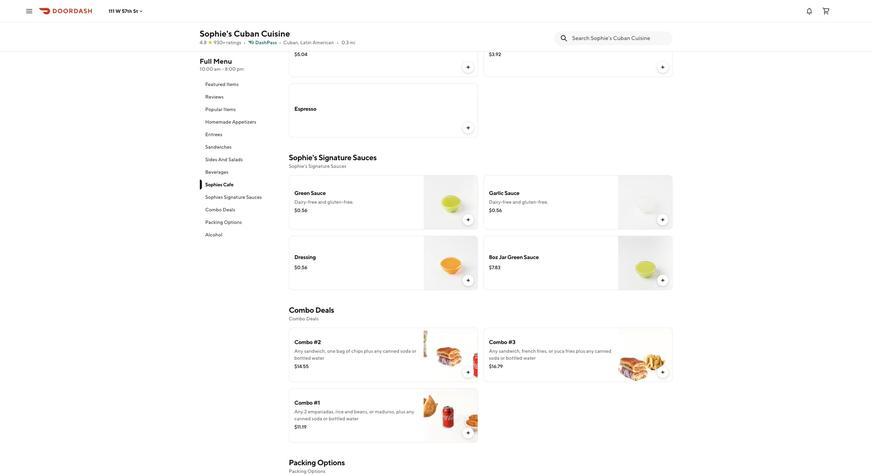 Task type: describe. For each thing, give the bounding box(es) containing it.
111 w 57th st
[[109, 8, 138, 14]]

sandwich, for #3
[[499, 348, 521, 354]]

3 • from the left
[[337, 40, 339, 45]]

st
[[133, 8, 138, 14]]

combo for combo deals combo deals
[[289, 306, 314, 315]]

8:00
[[225, 66, 236, 72]]

$7.83
[[489, 265, 501, 270]]

8oz jar green sauce
[[489, 254, 539, 261]]

$16.79
[[489, 364, 503, 369]]

salads
[[229, 157, 243, 162]]

$0.56 for garlic sauce
[[489, 208, 502, 213]]

$11.19
[[295, 424, 307, 430]]

$3.92
[[489, 52, 502, 57]]

signature for sophie's
[[319, 153, 352, 162]]

and inside combo #1 any 2 empanadas, rice and beans, or maduros, plus any canned soda or bottled water $11.19
[[345, 409, 353, 415]]

any for combo #3
[[489, 348, 498, 354]]

canned inside combo #3 any sandwich, french fries, or yuca fries plus any canned soda or bottled water $16.79
[[596, 348, 612, 354]]

any inside combo #3 any sandwich, french fries, or yuca fries plus any canned soda or bottled water $16.79
[[587, 348, 595, 354]]

combo #3 any sandwich, french fries, or yuca fries plus any canned soda or bottled water $16.79
[[489, 339, 612, 369]]

and for garlic sauce
[[513, 199, 522, 205]]

cafe
[[223, 182, 234, 187]]

1 • from the left
[[244, 40, 246, 45]]

items for popular items
[[224, 107, 236, 112]]

Item Search search field
[[573, 35, 668, 42]]

2 vertical spatial packing
[[289, 469, 307, 474]]

930+ ratings •
[[214, 40, 246, 45]]

57th
[[122, 8, 132, 14]]

popular
[[205, 107, 223, 112]]

combo for combo #2 any sandwich, one bag of chips plus any canned soda or bottled water $14.55
[[295, 339, 313, 346]]

add item to cart image for combo #3
[[661, 370, 666, 375]]

sandwiches
[[205, 144, 232, 150]]

free for green
[[309, 199, 317, 205]]

10:00
[[200, 66, 213, 72]]

any inside combo #1 any 2 empanadas, rice and beans, or maduros, plus any canned soda or bottled water $11.19
[[407, 409, 415, 415]]

2 horizontal spatial sauce
[[524, 254, 539, 261]]

french
[[522, 348, 537, 354]]

combo for combo deals
[[205, 207, 222, 213]]

add item to cart image for green sauce
[[466, 217, 471, 223]]

#2
[[314, 339, 321, 346]]

#1
[[314, 400, 320, 406]]

beverages
[[205, 169, 229, 175]]

and
[[218, 157, 228, 162]]

free for garlic
[[503, 199, 512, 205]]

sandwich, for #2
[[305, 348, 327, 354]]

bottled inside combo #1 any 2 empanadas, rice and beans, or maduros, plus any canned soda or bottled water $11.19
[[329, 416, 346, 422]]

sophie's cuban cuisine
[[200, 29, 290, 38]]

dressing image
[[424, 236, 478, 290]]

sophie's signature sauces sophie's signature sauces
[[289, 153, 377, 169]]

homemade
[[205, 119, 231, 125]]

canned inside combo #1 any 2 empanadas, rice and beans, or maduros, plus any canned soda or bottled water $11.19
[[295, 416, 311, 422]]

homemade appetizers
[[205, 119, 256, 125]]

featured items
[[205, 82, 239, 87]]

bottled inside combo #2 any sandwich, one bag of chips plus any canned soda or bottled water $14.55
[[295, 355, 311, 361]]

sophies signature sauces
[[205, 194, 262, 200]]

am
[[214, 66, 221, 72]]

any for combo #1
[[295, 409, 304, 415]]

chips
[[352, 348, 363, 354]]

reviews button
[[200, 91, 281, 103]]

soda inside combo #2 any sandwich, one bag of chips plus any canned soda or bottled water $14.55
[[401, 348, 411, 354]]

any inside combo #2 any sandwich, one bag of chips plus any canned soda or bottled water $14.55
[[374, 348, 382, 354]]

8oz
[[489, 254, 498, 261]]

cuban
[[234, 29, 260, 38]]

dashpass
[[256, 40, 277, 45]]

reviews
[[205, 94, 224, 100]]

dressing
[[295, 254, 316, 261]]

combo #2 any sandwich, one bag of chips plus any canned soda or bottled water $14.55
[[295, 339, 417, 369]]

popular items
[[205, 107, 236, 112]]

packing options
[[205, 220, 242, 225]]

combo deals combo deals
[[289, 306, 334, 322]]

latin
[[301, 40, 312, 45]]

2 vertical spatial sophie's
[[289, 163, 308, 169]]

espresso
[[295, 106, 317, 112]]

bag
[[337, 348, 345, 354]]

pm
[[237, 66, 244, 72]]

of
[[346, 348, 351, 354]]

add item to cart image for garlic sauce
[[661, 217, 666, 223]]

dashpass •
[[256, 40, 281, 45]]

combo for combo #3 any sandwich, french fries, or yuca fries plus any canned soda or bottled water $16.79
[[489, 339, 508, 346]]

111 w 57th st button
[[109, 8, 144, 14]]

full menu 10:00 am - 8:00 pm
[[200, 57, 244, 72]]

sauce for green sauce
[[311, 190, 326, 197]]

alcohol button
[[200, 229, 281, 241]]

yuca
[[555, 348, 565, 354]]

930+
[[214, 40, 226, 45]]

combo #2 image
[[424, 328, 478, 382]]

homemade appetizers button
[[200, 116, 281, 128]]

deals for combo deals combo deals
[[316, 306, 334, 315]]

iced coffee
[[295, 41, 323, 47]]

add item to cart image for combo #1
[[466, 430, 471, 436]]

water inside combo #2 any sandwich, one bag of chips plus any canned soda or bottled water $14.55
[[312, 355, 325, 361]]

cuban, latin american • 0.3 mi
[[284, 40, 356, 45]]

beans,
[[354, 409, 369, 415]]

garlic sauce image
[[619, 175, 673, 230]]

sauce for garlic sauce
[[505, 190, 520, 197]]

garlic sauce dairy-free and gluten-free. $0.56
[[489, 190, 549, 213]]

111
[[109, 8, 115, 14]]

entrees button
[[200, 128, 281, 141]]

open menu image
[[25, 7, 33, 15]]

0.3
[[342, 40, 349, 45]]



Task type: locate. For each thing, give the bounding box(es) containing it.
plus right "chips"
[[364, 348, 374, 354]]

combo deals button
[[200, 204, 281, 216]]

alcohol
[[205, 232, 223, 238]]

2
[[305, 409, 307, 415]]

-
[[222, 66, 224, 72]]

0 vertical spatial signature
[[319, 153, 352, 162]]

$0.56 inside garlic sauce dairy-free and gluten-free. $0.56
[[489, 208, 502, 213]]

0 horizontal spatial sauce
[[311, 190, 326, 197]]

2 vertical spatial signature
[[224, 194, 245, 200]]

1 horizontal spatial sauces
[[331, 163, 347, 169]]

2 vertical spatial sauces
[[246, 194, 262, 200]]

free. inside green sauce dairy-free and gluten-free. $0.56
[[344, 199, 354, 205]]

2 horizontal spatial sauces
[[353, 153, 377, 162]]

$14.55
[[295, 364, 309, 369]]

1 horizontal spatial green
[[508, 254, 523, 261]]

gluten- for green sauce
[[328, 199, 344, 205]]

1 vertical spatial soda
[[489, 355, 500, 361]]

0 horizontal spatial free.
[[344, 199, 354, 205]]

0 horizontal spatial •
[[244, 40, 246, 45]]

packing inside button
[[205, 220, 223, 225]]

sauce inside garlic sauce dairy-free and gluten-free. $0.56
[[505, 190, 520, 197]]

mi
[[350, 40, 356, 45]]

gluten- inside green sauce dairy-free and gluten-free. $0.56
[[328, 199, 344, 205]]

deals
[[223, 207, 235, 213], [316, 306, 334, 315], [307, 316, 319, 322]]

any inside combo #1 any 2 empanadas, rice and beans, or maduros, plus any canned soda or bottled water $11.19
[[295, 409, 304, 415]]

$0.56
[[295, 208, 308, 213], [489, 208, 502, 213], [295, 265, 308, 270]]

$0.56 inside green sauce dairy-free and gluten-free. $0.56
[[295, 208, 308, 213]]

1 sophies from the top
[[205, 182, 223, 187]]

dairy- inside garlic sauce dairy-free and gluten-free. $0.56
[[489, 199, 503, 205]]

1 vertical spatial sophies
[[205, 194, 223, 200]]

sides
[[205, 157, 217, 162]]

water inside combo #1 any 2 empanadas, rice and beans, or maduros, plus any canned soda or bottled water $11.19
[[347, 416, 359, 422]]

sandwich, down #3
[[499, 348, 521, 354]]

iced
[[295, 41, 305, 47]]

gluten- for garlic sauce
[[522, 199, 539, 205]]

any inside combo #3 any sandwich, french fries, or yuca fries plus any canned soda or bottled water $16.79
[[489, 348, 498, 354]]

sauces for sophie's
[[353, 153, 377, 162]]

canned inside combo #2 any sandwich, one bag of chips plus any canned soda or bottled water $14.55
[[383, 348, 400, 354]]

0 horizontal spatial soda
[[312, 416, 323, 422]]

plus
[[364, 348, 374, 354], [577, 348, 586, 354], [397, 409, 406, 415]]

sophies down beverages
[[205, 182, 223, 187]]

or inside combo #2 any sandwich, one bag of chips plus any canned soda or bottled water $14.55
[[412, 348, 417, 354]]

sandwiches button
[[200, 141, 281, 153]]

sauce inside green sauce dairy-free and gluten-free. $0.56
[[311, 190, 326, 197]]

add item to cart image for dressing
[[466, 278, 471, 283]]

soda inside combo #1 any 2 empanadas, rice and beans, or maduros, plus any canned soda or bottled water $11.19
[[312, 416, 323, 422]]

1 horizontal spatial sandwich,
[[499, 348, 521, 354]]

featured
[[205, 82, 226, 87]]

0 vertical spatial sauces
[[353, 153, 377, 162]]

$0.56 for green sauce
[[295, 208, 308, 213]]

1 dairy- from the left
[[295, 199, 309, 205]]

gluten-
[[328, 199, 344, 205], [522, 199, 539, 205]]

canned right fries
[[596, 348, 612, 354]]

green inside green sauce dairy-free and gluten-free. $0.56
[[295, 190, 310, 197]]

soda
[[401, 348, 411, 354], [489, 355, 500, 361], [312, 416, 323, 422]]

fries,
[[538, 348, 548, 354]]

1 vertical spatial sauces
[[331, 163, 347, 169]]

2 free from the left
[[503, 199, 512, 205]]

items up "homemade appetizers"
[[224, 107, 236, 112]]

plus right fries
[[577, 348, 586, 354]]

1 horizontal spatial free.
[[539, 199, 549, 205]]

options for packing options packing options
[[318, 458, 345, 467]]

cuban,
[[284, 40, 300, 45]]

add item to cart image for 8oz jar green sauce
[[661, 278, 666, 283]]

signature
[[319, 153, 352, 162], [309, 163, 330, 169], [224, 194, 245, 200]]

2 free. from the left
[[539, 199, 549, 205]]

any right maduros,
[[407, 409, 415, 415]]

any for combo #2
[[295, 348, 304, 354]]

• down cuisine
[[279, 40, 281, 45]]

sophies cafe
[[205, 182, 234, 187]]

1 horizontal spatial •
[[279, 40, 281, 45]]

sophies for sophies signature sauces
[[205, 194, 223, 200]]

1 horizontal spatial plus
[[397, 409, 406, 415]]

0 horizontal spatial and
[[318, 199, 327, 205]]

packing for packing options
[[205, 220, 223, 225]]

0 horizontal spatial free
[[309, 199, 317, 205]]

0 items, open order cart image
[[823, 7, 831, 15]]

sandwich, inside combo #3 any sandwich, french fries, or yuca fries plus any canned soda or bottled water $16.79
[[499, 348, 521, 354]]

featured items button
[[200, 78, 281, 91]]

0 horizontal spatial canned
[[295, 416, 311, 422]]

notification bell image
[[806, 7, 814, 15]]

2 horizontal spatial any
[[587, 348, 595, 354]]

#3
[[509, 339, 516, 346]]

plus inside combo #2 any sandwich, one bag of chips plus any canned soda or bottled water $14.55
[[364, 348, 374, 354]]

deals for combo deals
[[223, 207, 235, 213]]

green
[[295, 190, 310, 197], [508, 254, 523, 261]]

dairy- for green
[[295, 199, 309, 205]]

2 horizontal spatial soda
[[489, 355, 500, 361]]

and inside green sauce dairy-free and gluten-free. $0.56
[[318, 199, 327, 205]]

sophies for sophies cafe
[[205, 182, 223, 187]]

2 horizontal spatial water
[[524, 355, 536, 361]]

popular items button
[[200, 103, 281, 116]]

sauces
[[353, 153, 377, 162], [331, 163, 347, 169], [246, 194, 262, 200]]

0 horizontal spatial water
[[312, 355, 325, 361]]

canned down 2
[[295, 416, 311, 422]]

entrees
[[205, 132, 223, 137]]

8oz jar green sauce image
[[619, 236, 673, 290]]

items for featured items
[[227, 82, 239, 87]]

2 horizontal spatial •
[[337, 40, 339, 45]]

0 vertical spatial sophies
[[205, 182, 223, 187]]

sides and salads button
[[200, 153, 281, 166]]

sophie's for sophie's signature sauces sophie's signature sauces
[[289, 153, 318, 162]]

add item to cart image for combo #2
[[466, 370, 471, 375]]

add item to cart image
[[466, 64, 471, 70], [466, 125, 471, 131], [661, 217, 666, 223], [466, 370, 471, 375], [661, 370, 666, 375]]

0 horizontal spatial dairy-
[[295, 199, 309, 205]]

deals inside button
[[223, 207, 235, 213]]

garlic
[[489, 190, 504, 197]]

1 horizontal spatial bottled
[[329, 416, 346, 422]]

dairy- inside green sauce dairy-free and gluten-free. $0.56
[[295, 199, 309, 205]]

1 vertical spatial signature
[[309, 163, 330, 169]]

2 sophies from the top
[[205, 194, 223, 200]]

full
[[200, 57, 212, 65]]

any right fries
[[587, 348, 595, 354]]

0 horizontal spatial sandwich,
[[305, 348, 327, 354]]

1 vertical spatial deals
[[316, 306, 334, 315]]

options
[[224, 220, 242, 225], [318, 458, 345, 467], [308, 469, 326, 474]]

water down the #2
[[312, 355, 325, 361]]

items inside "button"
[[224, 107, 236, 112]]

w
[[116, 8, 121, 14]]

jar
[[499, 254, 507, 261]]

combo inside combo #2 any sandwich, one bag of chips plus any canned soda or bottled water $14.55
[[295, 339, 313, 346]]

free
[[309, 199, 317, 205], [503, 199, 512, 205]]

water
[[312, 355, 325, 361], [524, 355, 536, 361], [347, 416, 359, 422]]

items inside button
[[227, 82, 239, 87]]

any inside combo #2 any sandwich, one bag of chips plus any canned soda or bottled water $14.55
[[295, 348, 304, 354]]

sandwich, inside combo #2 any sandwich, one bag of chips plus any canned soda or bottled water $14.55
[[305, 348, 327, 354]]

empanadas,
[[308, 409, 335, 415]]

any left 2
[[295, 409, 304, 415]]

sandwich, down the #2
[[305, 348, 327, 354]]

packing for packing options packing options
[[289, 458, 316, 467]]

plus inside combo #1 any 2 empanadas, rice and beans, or maduros, plus any canned soda or bottled water $11.19
[[397, 409, 406, 415]]

2 sandwich, from the left
[[499, 348, 521, 354]]

1 sandwich, from the left
[[305, 348, 327, 354]]

bottled inside combo #3 any sandwich, french fries, or yuca fries plus any canned soda or bottled water $16.79
[[506, 355, 523, 361]]

0 vertical spatial sophie's
[[200, 29, 232, 38]]

combo deals
[[205, 207, 235, 213]]

0 horizontal spatial plus
[[364, 348, 374, 354]]

2 vertical spatial options
[[308, 469, 326, 474]]

green sauce dairy-free and gluten-free. $0.56
[[295, 190, 354, 213]]

canned right "chips"
[[383, 348, 400, 354]]

0 vertical spatial items
[[227, 82, 239, 87]]

0 vertical spatial packing
[[205, 220, 223, 225]]

2 gluten- from the left
[[522, 199, 539, 205]]

cuisine
[[261, 29, 290, 38]]

combo #3 image
[[619, 328, 673, 382]]

1 free. from the left
[[344, 199, 354, 205]]

items up reviews button at left
[[227, 82, 239, 87]]

bottled
[[295, 355, 311, 361], [506, 355, 523, 361], [329, 416, 346, 422]]

sandwich,
[[305, 348, 327, 354], [499, 348, 521, 354]]

signature for sophies
[[224, 194, 245, 200]]

2 • from the left
[[279, 40, 281, 45]]

sauces for sophies
[[246, 194, 262, 200]]

combo for combo #1 any 2 empanadas, rice and beans, or maduros, plus any canned soda or bottled water $11.19
[[295, 400, 313, 406]]

add item to cart image
[[661, 64, 666, 70], [466, 217, 471, 223], [466, 278, 471, 283], [661, 278, 666, 283], [466, 430, 471, 436]]

appetizers
[[232, 119, 256, 125]]

combo inside combo #3 any sandwich, french fries, or yuca fries plus any canned soda or bottled water $16.79
[[489, 339, 508, 346]]

any up $16.79
[[489, 348, 498, 354]]

canned
[[383, 348, 400, 354], [596, 348, 612, 354], [295, 416, 311, 422]]

dairy- for garlic
[[489, 199, 503, 205]]

green sauce image
[[424, 175, 478, 230]]

0 vertical spatial soda
[[401, 348, 411, 354]]

2 vertical spatial soda
[[312, 416, 323, 422]]

1 vertical spatial green
[[508, 254, 523, 261]]

0 horizontal spatial sauces
[[246, 194, 262, 200]]

1 horizontal spatial canned
[[383, 348, 400, 354]]

free inside green sauce dairy-free and gluten-free. $0.56
[[309, 199, 317, 205]]

beverages button
[[200, 166, 281, 178]]

1 horizontal spatial soda
[[401, 348, 411, 354]]

and inside garlic sauce dairy-free and gluten-free. $0.56
[[513, 199, 522, 205]]

1 horizontal spatial dairy-
[[489, 199, 503, 205]]

2 vertical spatial deals
[[307, 316, 319, 322]]

maduros,
[[375, 409, 396, 415]]

combo #1 any 2 empanadas, rice and beans, or maduros, plus any canned soda or bottled water $11.19
[[295, 400, 415, 430]]

any right "chips"
[[374, 348, 382, 354]]

options for packing options
[[224, 220, 242, 225]]

free inside garlic sauce dairy-free and gluten-free. $0.56
[[503, 199, 512, 205]]

signature inside button
[[224, 194, 245, 200]]

sides and salads
[[205, 157, 243, 162]]

bottled down #3
[[506, 355, 523, 361]]

1 vertical spatial items
[[224, 107, 236, 112]]

packing options packing options
[[289, 458, 345, 474]]

• left 0.3
[[337, 40, 339, 45]]

free.
[[344, 199, 354, 205], [539, 199, 549, 205]]

0 vertical spatial green
[[295, 190, 310, 197]]

gluten- inside garlic sauce dairy-free and gluten-free. $0.56
[[522, 199, 539, 205]]

0 horizontal spatial green
[[295, 190, 310, 197]]

plus right maduros,
[[397, 409, 406, 415]]

combo inside button
[[205, 207, 222, 213]]

1 horizontal spatial and
[[345, 409, 353, 415]]

2 dairy- from the left
[[489, 199, 503, 205]]

1 gluten- from the left
[[328, 199, 344, 205]]

free. for garlic sauce
[[539, 199, 549, 205]]

0 vertical spatial options
[[224, 220, 242, 225]]

0 horizontal spatial bottled
[[295, 355, 311, 361]]

combo #1 image
[[424, 389, 478, 443]]

1 horizontal spatial free
[[503, 199, 512, 205]]

0 horizontal spatial any
[[374, 348, 382, 354]]

1 horizontal spatial gluten-
[[522, 199, 539, 205]]

4.8
[[200, 40, 207, 45]]

1 horizontal spatial water
[[347, 416, 359, 422]]

2 horizontal spatial canned
[[596, 348, 612, 354]]

one
[[327, 348, 336, 354]]

0 vertical spatial deals
[[223, 207, 235, 213]]

coffee
[[306, 41, 323, 47]]

2 horizontal spatial plus
[[577, 348, 586, 354]]

bottled down rice
[[329, 416, 346, 422]]

and for green sauce
[[318, 199, 327, 205]]

packing options button
[[200, 216, 281, 229]]

american
[[313, 40, 334, 45]]

$5.04
[[295, 52, 308, 57]]

sophies down sophies cafe
[[205, 194, 223, 200]]

1 horizontal spatial any
[[407, 409, 415, 415]]

2 horizontal spatial and
[[513, 199, 522, 205]]

• down sophie's cuban cuisine
[[244, 40, 246, 45]]

0 horizontal spatial gluten-
[[328, 199, 344, 205]]

water down the french
[[524, 355, 536, 361]]

sophies inside button
[[205, 194, 223, 200]]

1 free from the left
[[309, 199, 317, 205]]

options inside button
[[224, 220, 242, 225]]

sophie's for sophie's cuban cuisine
[[200, 29, 232, 38]]

rice
[[336, 409, 344, 415]]

1 vertical spatial packing
[[289, 458, 316, 467]]

free. for green sauce
[[344, 199, 354, 205]]

soda inside combo #3 any sandwich, french fries, or yuca fries plus any canned soda or bottled water $16.79
[[489, 355, 500, 361]]

combo inside combo #1 any 2 empanadas, rice and beans, or maduros, plus any canned soda or bottled water $11.19
[[295, 400, 313, 406]]

free. inside garlic sauce dairy-free and gluten-free. $0.56
[[539, 199, 549, 205]]

sophie's
[[200, 29, 232, 38], [289, 153, 318, 162], [289, 163, 308, 169]]

fries
[[566, 348, 576, 354]]

sophies signature sauces button
[[200, 191, 281, 204]]

water inside combo #3 any sandwich, french fries, or yuca fries plus any canned soda or bottled water $16.79
[[524, 355, 536, 361]]

ratings
[[227, 40, 242, 45]]

1 vertical spatial sophie's
[[289, 153, 318, 162]]

•
[[244, 40, 246, 45], [279, 40, 281, 45], [337, 40, 339, 45]]

sauces inside button
[[246, 194, 262, 200]]

dairy-
[[295, 199, 309, 205], [489, 199, 503, 205]]

bottled up $14.55
[[295, 355, 311, 361]]

any
[[295, 348, 304, 354], [489, 348, 498, 354], [295, 409, 304, 415]]

water down beans,
[[347, 416, 359, 422]]

1 vertical spatial options
[[318, 458, 345, 467]]

or
[[412, 348, 417, 354], [549, 348, 554, 354], [501, 355, 505, 361], [370, 409, 374, 415], [324, 416, 328, 422]]

plus inside combo #3 any sandwich, french fries, or yuca fries plus any canned soda or bottled water $16.79
[[577, 348, 586, 354]]

any up $14.55
[[295, 348, 304, 354]]

menu
[[214, 57, 232, 65]]

1 horizontal spatial sauce
[[505, 190, 520, 197]]

any
[[374, 348, 382, 354], [587, 348, 595, 354], [407, 409, 415, 415]]

2 horizontal spatial bottled
[[506, 355, 523, 361]]



Task type: vqa. For each thing, say whether or not it's contained in the screenshot.
Chicken Alfredo Papa Bowl image
no



